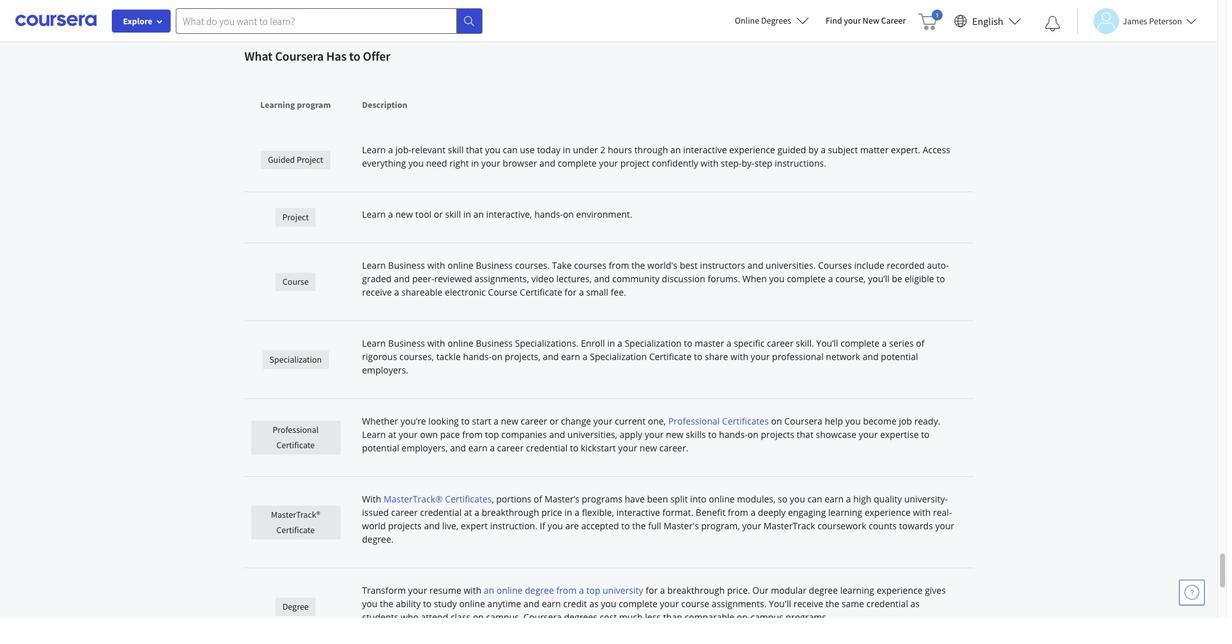 Task type: describe. For each thing, give the bounding box(es) containing it.
high
[[853, 493, 872, 506]]

1 as from the left
[[589, 598, 599, 610]]

1 vertical spatial skill
[[445, 208, 461, 220]]

your up universities,
[[593, 415, 613, 428]]

recorded
[[887, 259, 925, 272]]

be
[[892, 273, 902, 285]]

your right find
[[844, 15, 861, 26]]

that inside learn a job-relevant skill that you can use today in under 2 hours through an interactive experience guided by a subject matter expert. access everything you need right in your browser and complete your project confidently with step-by-step instructions.
[[466, 144, 483, 156]]

a up the credit
[[579, 585, 584, 597]]

your inside 'for a breakthrough price. our modular degree learning experience gives you the ability to study online anytime and earn credit as you complete your course assignments. you'll receive the same credential as students who attend class on campus. coursera degrees cost much less than comparable on-campus programs.'
[[660, 598, 679, 610]]

credit
[[563, 598, 587, 610]]

ability
[[396, 598, 421, 610]]

online up the anytime
[[497, 585, 523, 597]]

price.
[[727, 585, 750, 597]]

price
[[541, 507, 562, 519]]

and down pace
[[450, 442, 466, 454]]

with up tackle at the left of page
[[427, 337, 445, 350]]

from up the credit
[[556, 585, 577, 597]]

table containing learn a job-relevant skill that you can use today in under 2 hours through an interactive experience guided by a subject matter expert. access everything you need right in your browser and complete your project confidently with step-by-step instructions.
[[244, 77, 973, 619]]

small
[[586, 286, 608, 298]]

coursera inside 'for a breakthrough price. our modular degree learning experience gives you the ability to study online anytime and earn credit as you complete your course assignments. you'll receive the same credential as students who attend class on campus. coursera degrees cost much less than comparable on-campus programs.'
[[524, 612, 562, 619]]

whether you're looking to start a new career or change your current one, professional certificates
[[362, 415, 769, 428]]

course
[[681, 598, 709, 610]]

whether
[[362, 415, 398, 428]]

peer-
[[412, 273, 434, 285]]

an inside learn a job-relevant skill that you can use today in under 2 hours through an interactive experience guided by a subject matter expert. access everything you need right in your browser and complete your project confidently with step-by-step instructions.
[[670, 144, 681, 156]]

the inside the ', portions of master's programs have been split into online modules, so you can earn a high quality university- issued career credential at a breakthrough price in a flexible, interactive format. benefit from a deeply engaging learning experience with real- world projects and live, expert instruction. if you are accepted to the full master's program, your mastertrack coursework counts towards your degree.'
[[632, 520, 646, 532]]

english button
[[949, 0, 1026, 42]]

certificate inside learn business with online business courses. take courses from the world's best instructors and universities. courses include recorded auto- graded and peer-reviewed assignments, video lectures, and community discussion forums. when you complete a course, you'll be eligible to receive a shareable electronic course certificate for a small fee.
[[520, 286, 562, 298]]

live,
[[442, 520, 458, 532]]

has
[[326, 48, 347, 64]]

issued
[[362, 507, 389, 519]]

business up "peer-"
[[388, 259, 425, 272]]

professional certificates link
[[668, 415, 769, 428]]

in right today
[[563, 144, 571, 156]]

your down 2
[[599, 157, 618, 169]]

for inside learn business with online business courses. take courses from the world's best instructors and universities. courses include recorded auto- graded and peer-reviewed assignments, video lectures, and community discussion forums. when you complete a course, you'll be eligible to receive a shareable electronic course certificate for a small fee.
[[565, 286, 577, 298]]

show notifications image
[[1045, 16, 1060, 31]]

start
[[472, 415, 491, 428]]

breakthrough inside 'for a breakthrough price. our modular degree learning experience gives you the ability to study online anytime and earn credit as you complete your course assignments. you'll receive the same credential as students who attend class on campus. coursera degrees cost much less than comparable on-campus programs.'
[[667, 585, 725, 597]]

row containing transform your resume with
[[244, 569, 973, 619]]

matter
[[860, 144, 889, 156]]

in inside the ', portions of master's programs have been split into online modules, so you can earn a high quality university- issued career credential at a breakthrough price in a flexible, interactive format. benefit from a deeply engaging learning experience with real- world projects and live, expert instruction. if you are accepted to the full master's program, your mastertrack coursework counts towards your degree.'
[[564, 507, 572, 519]]

and up 'when'
[[747, 259, 763, 272]]

universities,
[[567, 429, 617, 441]]

0 vertical spatial mastertrack®
[[384, 493, 443, 506]]

are
[[565, 520, 579, 532]]

description
[[362, 99, 407, 111]]

business up assignments,
[[476, 259, 513, 272]]

offer
[[363, 48, 390, 64]]

with down specific
[[731, 351, 748, 363]]

if
[[540, 520, 545, 532]]

to inside learn business with online business courses. take courses from the world's best instructors and universities. courses include recorded auto- graded and peer-reviewed assignments, video lectures, and community discussion forums. when you complete a course, you'll be eligible to receive a shareable electronic course certificate for a small fee.
[[936, 273, 945, 285]]

university
[[603, 585, 643, 597]]

shareable
[[401, 286, 443, 298]]

new inside learn a new tool or skill in an interactive, hands-on environment. row
[[395, 208, 413, 220]]

business up the 'courses,'
[[388, 337, 425, 350]]

find your new career
[[826, 15, 906, 26]]

new up the career. in the right bottom of the page
[[666, 429, 684, 441]]

find your new career link
[[819, 13, 912, 29]]

who
[[401, 612, 419, 619]]

receive inside 'for a breakthrough price. our modular degree learning experience gives you the ability to study online anytime and earn credit as you complete your course assignments. you'll receive the same credential as students who attend class on campus. coursera degrees cost much less than comparable on-campus programs.'
[[794, 598, 823, 610]]

0 horizontal spatial professional
[[273, 424, 319, 436]]

master's
[[544, 493, 579, 506]]

and inside 'for a breakthrough price. our modular degree learning experience gives you the ability to study online anytime and earn credit as you complete your course assignments. you'll receive the same credential as students who attend class on campus. coursera degrees cost much less than comparable on-campus programs.'
[[523, 598, 539, 610]]

employers.
[[362, 364, 408, 376]]

learning program
[[260, 99, 331, 111]]

a left series
[[882, 337, 887, 350]]

learn for learn a job-relevant skill that you can use today in under 2 hours through an interactive experience guided by a subject matter expert. access everything you need right in your browser and complete your project confidently with step-by-step instructions.
[[362, 144, 386, 156]]

explore
[[123, 15, 152, 27]]

to inside 'for a breakthrough price. our modular degree learning experience gives you the ability to study online anytime and earn credit as you complete your course assignments. you'll receive the same credential as students who attend class on campus. coursera degrees cost much less than comparable on-campus programs.'
[[423, 598, 432, 610]]

peterson
[[1149, 15, 1182, 27]]

by
[[808, 144, 818, 156]]

certificate inside the mastertrack® certificate
[[276, 524, 315, 536]]

accepted
[[581, 520, 619, 532]]

job-
[[395, 144, 411, 156]]

your down real-
[[935, 520, 954, 532]]

skill inside learn a job-relevant skill that you can use today in under 2 hours through an interactive experience guided by a subject matter expert. access everything you need right in your browser and complete your project confidently with step-by-step instructions.
[[448, 144, 464, 156]]

learn for learn business with online business courses. take courses from the world's best instructors and universities. courses include recorded auto- graded and peer-reviewed assignments, video lectures, and community discussion forums. when you complete a course, you'll be eligible to receive a shareable electronic course certificate for a small fee.
[[362, 259, 386, 272]]

the left same
[[826, 598, 839, 610]]

2 list item from the top
[[341, 44, 876, 114]]

with up class
[[464, 585, 481, 597]]

earn inside learn business with online business specializations. enroll in a specialization to master a specific career skill. you'll complete a series of rigorous courses, tackle hands-on projects, and earn a specialization certificate to share with your professional network and potential employers.
[[561, 351, 580, 363]]

everything
[[362, 157, 406, 169]]

at inside on coursera help you become job ready. learn at your own pace from top companies and universities, apply your new skills to hands-on projects that showcase your expertise to potential employers, and earn a career credential to kickstart your new career.
[[388, 429, 396, 441]]

james peterson button
[[1077, 8, 1196, 34]]

from inside learn business with online business courses. take courses from the world's best instructors and universities. courses include recorded auto- graded and peer-reviewed assignments, video lectures, and community discussion forums. when you complete a course, you'll be eligible to receive a shareable electronic course certificate for a small fee.
[[609, 259, 629, 272]]

4 list item from the top
[[341, 197, 876, 268]]

you right the so
[[790, 493, 805, 506]]

world's
[[647, 259, 677, 272]]

with inside the ', portions of master's programs have been split into online modules, so you can earn a high quality university- issued career credential at a breakthrough price in a flexible, interactive format. benefit from a deeply engaging learning experience with real- world projects and live, expert instruction. if you are accepted to the full master's program, your mastertrack coursework counts towards your degree.'
[[913, 507, 931, 519]]

reviewed
[[434, 273, 472, 285]]

career inside learn business with online business specializations. enroll in a specialization to master a specific career skill. you'll complete a series of rigorous courses, tackle hands-on projects, and earn a specialization certificate to share with your professional network and potential employers.
[[767, 337, 794, 350]]

coursera image
[[15, 10, 97, 31]]

fee.
[[611, 286, 626, 298]]

mastertrack
[[764, 520, 815, 532]]

showcase
[[816, 429, 856, 441]]

from inside on coursera help you become job ready. learn at your own pace from top companies and universities, apply your new skills to hands-on projects that showcase your expertise to potential employers, and earn a career credential to kickstart your new career.
[[462, 429, 483, 441]]

use
[[520, 144, 535, 156]]

attend
[[421, 612, 448, 619]]

assignments.
[[712, 598, 767, 610]]

a left tool
[[388, 208, 393, 220]]

your down "one,"
[[645, 429, 664, 441]]

a right the start
[[494, 415, 499, 428]]

specializations.
[[515, 337, 579, 350]]

new up the 'companies'
[[501, 415, 518, 428]]

projects,
[[505, 351, 541, 363]]

with mastertrack® certificates
[[362, 493, 492, 506]]

same
[[842, 598, 864, 610]]

credential inside on coursera help you become job ready. learn at your own pace from top companies and universities, apply your new skills to hands-on projects that showcase your expertise to potential employers, and earn a career credential to kickstart your new career.
[[526, 442, 568, 454]]

courses
[[818, 259, 852, 272]]

row containing learning program
[[244, 77, 973, 128]]

counts
[[869, 520, 897, 532]]

you inside on coursera help you become job ready. learn at your own pace from top companies and universities, apply your new skills to hands-on projects that showcase your expertise to potential employers, and earn a career credential to kickstart your new career.
[[845, 415, 861, 428]]

study
[[434, 598, 457, 610]]

on left environment.
[[563, 208, 574, 220]]

and inside learn a job-relevant skill that you can use today in under 2 hours through an interactive experience guided by a subject matter expert. access everything you need right in your browser and complete your project confidently with step-by-step instructions.
[[539, 157, 555, 169]]

and inside the ', portions of master's programs have been split into online modules, so you can earn a high quality university- issued career credential at a breakthrough price in a flexible, interactive format. benefit from a deeply engaging learning experience with real- world projects and live, expert instruction. if you are accepted to the full master's program, your mastertrack coursework counts towards your degree.'
[[424, 520, 440, 532]]

new
[[863, 15, 879, 26]]

enroll
[[581, 337, 605, 350]]

a left shareable
[[394, 286, 399, 298]]

1 horizontal spatial certificates
[[722, 415, 769, 428]]

learn for learn a new tool or skill in an interactive, hands-on environment.
[[362, 208, 386, 220]]

specific
[[734, 337, 765, 350]]

program,
[[701, 520, 740, 532]]

james peterson
[[1123, 15, 1182, 27]]

flexible,
[[582, 507, 614, 519]]

forums.
[[708, 273, 740, 285]]

a left high
[[846, 493, 851, 506]]

a up the are
[[575, 507, 580, 519]]

hands- inside learn business with online business specializations. enroll in a specialization to master a specific career skill. you'll complete a series of rigorous courses, tackle hands-on projects, and earn a specialization certificate to share with your professional network and potential employers.
[[463, 351, 492, 363]]

in inside learn business with online business specializations. enroll in a specialization to master a specific career skill. you'll complete a series of rigorous courses, tackle hands-on projects, and earn a specialization certificate to share with your professional network and potential employers.
[[607, 337, 615, 350]]

5 list item from the top
[[341, 274, 876, 344]]

hours
[[608, 144, 632, 156]]

learning inside 'for a breakthrough price. our modular degree learning experience gives you the ability to study online anytime and earn credit as you complete your course assignments. you'll receive the same credential as students who attend class on campus. coursera degrees cost much less than comparable on-campus programs.'
[[840, 585, 874, 597]]

degrees
[[761, 15, 791, 26]]

auto-
[[927, 259, 949, 272]]

the inside learn business with online business courses. take courses from the world's best instructors and universities. courses include recorded auto- graded and peer-reviewed assignments, video lectures, and community discussion forums. when you complete a course, you'll be eligible to receive a shareable electronic course certificate for a small fee.
[[631, 259, 645, 272]]

an inside row
[[484, 585, 494, 597]]

project inside learn a new tool or skill in an interactive, hands-on environment. row
[[282, 212, 309, 223]]

degree for learning
[[809, 585, 838, 597]]

deeply
[[758, 507, 786, 519]]

eligible
[[905, 273, 934, 285]]

on down professional certificates link
[[748, 429, 759, 441]]

you up the cost
[[601, 598, 616, 610]]

series
[[889, 337, 914, 350]]

to down ready.
[[921, 429, 930, 441]]

explore button
[[112, 10, 171, 33]]

a left job-
[[388, 144, 393, 156]]

graded
[[362, 273, 392, 285]]

certificate inside professional certificate
[[276, 440, 315, 451]]

row containing with
[[244, 477, 973, 569]]

learn business with online business courses. take courses from the world's best instructors and universities. courses include recorded auto- graded and peer-reviewed assignments, video lectures, and community discussion forums. when you complete a course, you'll be eligible to receive a shareable electronic course certificate for a small fee.
[[362, 259, 949, 298]]

and left "peer-"
[[394, 273, 410, 285]]

shopping cart: 1 item image
[[919, 10, 943, 30]]

what
[[244, 48, 273, 64]]

coursera for what
[[275, 48, 324, 64]]

learn business with online business specializations. enroll in a specialization to master a specific career skill. you'll complete a series of rigorous courses, tackle hands-on projects, and earn a specialization certificate to share with your professional network and potential employers. row
[[244, 321, 973, 399]]

and down whether you're looking to start a new career or change your current one, professional certificates
[[549, 429, 565, 441]]

a down enroll
[[583, 351, 588, 363]]

new down apply at the right of page
[[640, 442, 657, 454]]

certificate inside learn business with online business specializations. enroll in a specialization to master a specific career skill. you'll complete a series of rigorous courses, tackle hands-on projects, and earn a specialization certificate to share with your professional network and potential employers.
[[649, 351, 692, 363]]

0 horizontal spatial course
[[283, 276, 309, 288]]

complete inside learn business with online business courses. take courses from the world's best instructors and universities. courses include recorded auto- graded and peer-reviewed assignments, video lectures, and community discussion forums. when you complete a course, you'll be eligible to receive a shareable electronic course certificate for a small fee.
[[787, 273, 826, 285]]

a down modules,
[[751, 507, 756, 519]]

experience inside learn a job-relevant skill that you can use today in under 2 hours through an interactive experience guided by a subject matter expert. access everything you need right in your browser and complete your project confidently with step-by-step instructions.
[[729, 144, 775, 156]]

project inside row
[[297, 154, 323, 165]]

you inside learn business with online business courses. take courses from the world's best instructors and universities. courses include recorded auto- graded and peer-reviewed assignments, video lectures, and community discussion forums. when you complete a course, you'll be eligible to receive a shareable electronic course certificate for a small fee.
[[769, 273, 785, 285]]

on inside 'for a breakthrough price. our modular degree learning experience gives you the ability to study online anytime and earn credit as you complete your course assignments. you'll receive the same credential as students who attend class on campus. coursera degrees cost much less than comparable on-campus programs.'
[[473, 612, 484, 619]]

learn a job-relevant skill that you can use today in under 2 hours through an interactive experience guided by a subject matter expert. access everything you need right in your browser and complete your project confidently with step-by-step instructions. row
[[244, 128, 973, 192]]

full
[[648, 520, 661, 532]]

earn inside on coursera help you become job ready. learn at your own pace from top companies and universities, apply your new skills to hands-on projects that showcase your expertise to potential employers, and earn a career credential to kickstart your new career.
[[468, 442, 487, 454]]

a up expert
[[474, 507, 479, 519]]

students
[[362, 612, 398, 619]]

breakthrough inside the ', portions of master's programs have been split into online modules, so you can earn a high quality university- issued career credential at a breakthrough price in a flexible, interactive format. benefit from a deeply engaging learning experience with real- world projects and live, expert instruction. if you are accepted to the full master's program, your mastertrack coursework counts towards your degree.'
[[482, 507, 539, 519]]

0 horizontal spatial certificates
[[445, 493, 492, 506]]

cost
[[600, 612, 617, 619]]

master
[[695, 337, 724, 350]]

degree
[[282, 601, 309, 613]]

access
[[923, 144, 950, 156]]

own
[[420, 429, 438, 441]]

online inside learn business with online business courses. take courses from the world's best instructors and universities. courses include recorded auto- graded and peer-reviewed assignments, video lectures, and community discussion forums. when you complete a course, you'll be eligible to receive a shareable electronic course certificate for a small fee.
[[448, 259, 473, 272]]

learn for learn business with online business specializations. enroll in a specialization to master a specific career skill. you'll complete a series of rigorous courses, tackle hands-on projects, and earn a specialization certificate to share with your professional network and potential employers.
[[362, 337, 386, 350]]

programs
[[582, 493, 622, 506]]

a down courses
[[828, 273, 833, 285]]



Task type: locate. For each thing, give the bounding box(es) containing it.
mastertrack® certificates link
[[384, 493, 492, 506]]

complete inside learn business with online business specializations. enroll in a specialization to master a specific career skill. you'll complete a series of rigorous courses, tackle hands-on projects, and earn a specialization certificate to share with your professional network and potential employers.
[[841, 337, 880, 350]]

1 vertical spatial an
[[473, 208, 484, 220]]

0 horizontal spatial of
[[534, 493, 542, 506]]

online up reviewed
[[448, 259, 473, 272]]

0 vertical spatial or
[[434, 208, 443, 220]]

0 vertical spatial learning
[[828, 507, 862, 519]]

1 horizontal spatial course
[[488, 286, 517, 298]]

earn down an online degree from a top university 'link'
[[542, 598, 561, 610]]

under
[[573, 144, 598, 156]]

in right right
[[471, 157, 479, 169]]

0 vertical spatial receive
[[362, 286, 392, 298]]

of up price
[[534, 493, 542, 506]]

earn down the start
[[468, 442, 487, 454]]

0 vertical spatial for
[[565, 286, 577, 298]]

online inside 'for a breakthrough price. our modular degree learning experience gives you the ability to study online anytime and earn credit as you complete your course assignments. you'll receive the same credential as students who attend class on campus. coursera degrees cost much less than comparable on-campus programs.'
[[459, 598, 485, 610]]

employers,
[[402, 442, 448, 454]]

your down become
[[859, 429, 878, 441]]

career up professional
[[767, 337, 794, 350]]

1 vertical spatial coursera
[[784, 415, 822, 428]]

receive up programs.
[[794, 598, 823, 610]]

english
[[972, 14, 1003, 27]]

1 horizontal spatial of
[[916, 337, 924, 350]]

a up share
[[727, 337, 731, 350]]

with inside learn business with online business courses. take courses from the world's best instructors and universities. courses include recorded auto- graded and peer-reviewed assignments, video lectures, and community discussion forums. when you complete a course, you'll be eligible to receive a shareable electronic course certificate for a small fee.
[[427, 259, 445, 272]]

with inside learn a job-relevant skill that you can use today in under 2 hours through an interactive experience guided by a subject matter expert. access everything you need right in your browser and complete your project confidently with step-by-step instructions.
[[701, 157, 719, 169]]

and down today
[[539, 157, 555, 169]]

learn inside learn a job-relevant skill that you can use today in under 2 hours through an interactive experience guided by a subject matter expert. access everything you need right in your browser and complete your project confidently with step-by-step instructions.
[[362, 144, 386, 156]]

chevron right image
[[350, 0, 365, 10], [350, 148, 365, 164]]

need
[[426, 157, 447, 169]]

and up small
[[594, 273, 610, 285]]

0 vertical spatial an
[[670, 144, 681, 156]]

2 chevron right image from the top
[[350, 148, 365, 164]]

4 learn from the top
[[362, 337, 386, 350]]

1 vertical spatial breakthrough
[[667, 585, 725, 597]]

subject
[[828, 144, 858, 156]]

to left master at the right bottom of page
[[684, 337, 692, 350]]

2 vertical spatial hands-
[[719, 429, 748, 441]]

a right by
[[821, 144, 826, 156]]

interactive,
[[486, 208, 532, 220]]

can up 'browser'
[[503, 144, 518, 156]]

to right accepted
[[621, 520, 630, 532]]

experience left gives
[[877, 585, 923, 597]]

1 horizontal spatial mastertrack®
[[384, 493, 443, 506]]

0 horizontal spatial hands-
[[463, 351, 492, 363]]

for down lectures,
[[565, 286, 577, 298]]

to down auto-
[[936, 273, 945, 285]]

through
[[634, 144, 668, 156]]

project right guided
[[297, 154, 323, 165]]

0 horizontal spatial can
[[503, 144, 518, 156]]

skill up right
[[448, 144, 464, 156]]

your down you're on the bottom of the page
[[399, 429, 418, 441]]

complete up network in the right of the page
[[841, 337, 880, 350]]

1 vertical spatial learning
[[840, 585, 874, 597]]

professional certificate
[[273, 424, 319, 451]]

modules,
[[737, 493, 775, 506]]

apply
[[620, 429, 642, 441]]

of inside learn business with online business specializations. enroll in a specialization to master a specific career skill. you'll complete a series of rigorous courses, tackle hands-on projects, and earn a specialization certificate to share with your professional network and potential employers.
[[916, 337, 924, 350]]

1 horizontal spatial interactive
[[683, 144, 727, 156]]

0 vertical spatial breakthrough
[[482, 507, 539, 519]]

instructions.
[[775, 157, 826, 169]]

2 horizontal spatial hands-
[[719, 429, 748, 441]]

2 row from the top
[[244, 399, 973, 477]]

earn down specializations.
[[561, 351, 580, 363]]

learn a job-relevant skill that you can use today in under 2 hours through an interactive experience guided by a subject matter expert. access everything you need right in your browser and complete your project confidently with step-by-step instructions.
[[362, 144, 950, 169]]

in up the are
[[564, 507, 572, 519]]

or
[[434, 208, 443, 220], [550, 415, 559, 428]]

and right network in the right of the page
[[863, 351, 879, 363]]

much
[[619, 612, 643, 619]]

you left use
[[485, 144, 500, 156]]

been
[[647, 493, 668, 506]]

you'll
[[868, 273, 889, 285]]

ready.
[[914, 415, 940, 428]]

potential down whether
[[362, 442, 399, 454]]

your down apply at the right of page
[[618, 442, 637, 454]]

0 vertical spatial at
[[388, 429, 396, 441]]

2 horizontal spatial coursera
[[784, 415, 822, 428]]

0 horizontal spatial projects
[[388, 520, 422, 532]]

to down professional certificates link
[[708, 429, 717, 441]]

online up benefit
[[709, 493, 735, 506]]

as
[[589, 598, 599, 610], [910, 598, 920, 610]]

1 horizontal spatial can
[[808, 493, 822, 506]]

your
[[844, 15, 861, 26], [481, 157, 500, 169], [599, 157, 618, 169], [751, 351, 770, 363], [593, 415, 613, 428], [399, 429, 418, 441], [645, 429, 664, 441], [859, 429, 878, 441], [618, 442, 637, 454], [742, 520, 761, 532], [935, 520, 954, 532], [408, 585, 427, 597], [660, 598, 679, 610]]

of inside the ', portions of master's programs have been split into online modules, so you can earn a high quality university- issued career credential at a breakthrough price in a flexible, interactive format. benefit from a deeply engaging learning experience with real- world projects and live, expert instruction. if you are accepted to the full master's program, your mastertrack coursework counts towards your degree.'
[[534, 493, 542, 506]]

chevron right image for fifth list item from the bottom
[[350, 0, 365, 10]]

0 horizontal spatial for
[[565, 286, 577, 298]]

university-
[[904, 493, 948, 506]]

step
[[755, 157, 772, 169]]

a inside on coursera help you become job ready. learn at your own pace from top companies and universities, apply your new skills to hands-on projects that showcase your expertise to potential employers, and earn a career credential to kickstart your new career.
[[490, 442, 495, 454]]

3 learn from the top
[[362, 259, 386, 272]]

comparable
[[685, 612, 734, 619]]

complete
[[558, 157, 597, 169], [787, 273, 826, 285], [841, 337, 880, 350], [619, 598, 658, 610]]

learning
[[828, 507, 862, 519], [840, 585, 874, 597]]

modular
[[771, 585, 807, 597]]

2 as from the left
[[910, 598, 920, 610]]

table
[[244, 77, 973, 619]]

skill right tool
[[445, 208, 461, 220]]

that up right
[[466, 144, 483, 156]]

benefit
[[696, 507, 726, 519]]

1 horizontal spatial professional
[[668, 415, 720, 428]]

degree for from
[[525, 585, 554, 597]]

courses.
[[515, 259, 550, 272]]

learn a new tool or skill in an interactive, hands-on environment. row
[[244, 192, 973, 244]]

to down master at the right bottom of page
[[694, 351, 702, 363]]

on inside learn business with online business specializations. enroll in a specialization to master a specific career skill. you'll complete a series of rigorous courses, tackle hands-on projects, and earn a specialization certificate to share with your professional network and potential employers.
[[492, 351, 502, 363]]

the
[[631, 259, 645, 272], [632, 520, 646, 532], [380, 598, 393, 610], [826, 598, 839, 610]]

0 vertical spatial projects
[[761, 429, 794, 441]]

1 vertical spatial chevron right image
[[350, 148, 365, 164]]

2 vertical spatial credential
[[867, 598, 908, 610]]

None search field
[[176, 8, 483, 34]]

1 vertical spatial potential
[[362, 442, 399, 454]]

0 vertical spatial experience
[[729, 144, 775, 156]]

to up attend at the left
[[423, 598, 432, 610]]

1 vertical spatial can
[[808, 493, 822, 506]]

1 horizontal spatial projects
[[761, 429, 794, 441]]

coursera inside on coursera help you become job ready. learn at your own pace from top companies and universities, apply your new skills to hands-on projects that showcase your expertise to potential employers, and earn a career credential to kickstart your new career.
[[784, 415, 822, 428]]

you right if
[[548, 520, 563, 532]]

receive
[[362, 286, 392, 298], [794, 598, 823, 610]]

on left help
[[771, 415, 782, 428]]

an up confidently
[[670, 144, 681, 156]]

by-
[[742, 157, 755, 169]]

list item
[[341, 0, 876, 38], [341, 44, 876, 114], [341, 121, 876, 191], [341, 197, 876, 268], [341, 274, 876, 344]]

portions
[[496, 493, 531, 506]]

0 horizontal spatial degree
[[525, 585, 554, 597]]

0 vertical spatial certificates
[[722, 415, 769, 428]]

1 vertical spatial certificates
[[445, 493, 492, 506]]

4 row from the top
[[244, 569, 973, 619]]

0 vertical spatial skill
[[448, 144, 464, 156]]

1 horizontal spatial hands-
[[534, 208, 563, 220]]

with
[[701, 157, 719, 169], [427, 259, 445, 272], [427, 337, 445, 350], [731, 351, 748, 363], [913, 507, 931, 519], [464, 585, 481, 597]]

your left 'browser'
[[481, 157, 500, 169]]

world
[[362, 520, 386, 532]]

0 horizontal spatial at
[[388, 429, 396, 441]]

3 list item from the top
[[341, 121, 876, 191]]

1 horizontal spatial coursera
[[524, 612, 562, 619]]

1 vertical spatial of
[[534, 493, 542, 506]]

new
[[395, 208, 413, 220], [501, 415, 518, 428], [666, 429, 684, 441], [640, 442, 657, 454]]

1 vertical spatial for
[[646, 585, 658, 597]]

james
[[1123, 15, 1147, 27]]

in
[[563, 144, 571, 156], [471, 157, 479, 169], [463, 208, 471, 220], [607, 337, 615, 350], [564, 507, 572, 519]]

0 horizontal spatial mastertrack®
[[271, 509, 320, 521]]

row
[[244, 77, 973, 128], [244, 399, 973, 477], [244, 477, 973, 569], [244, 569, 973, 619]]

from down the start
[[462, 429, 483, 441]]

career up the 'companies'
[[521, 415, 547, 428]]

1 horizontal spatial potential
[[881, 351, 918, 363]]

a right enroll
[[617, 337, 622, 350]]

credential inside the ', portions of master's programs have been split into online modules, so you can earn a high quality university- issued career credential at a breakthrough price in a flexible, interactive format. benefit from a deeply engaging learning experience with real- world projects and live, expert instruction. if you are accepted to the full master's program, your mastertrack coursework counts towards your degree.'
[[420, 507, 462, 519]]

in right enroll
[[607, 337, 615, 350]]

1 vertical spatial top
[[586, 585, 600, 597]]

experience inside the ', portions of master's programs have been split into online modules, so you can earn a high quality university- issued career credential at a breakthrough price in a flexible, interactive format. benefit from a deeply engaging learning experience with real- world projects and live, expert instruction. if you are accepted to the full master's program, your mastertrack coursework counts towards your degree.'
[[865, 507, 911, 519]]

1 chevron right image from the top
[[350, 0, 365, 10]]

1 horizontal spatial as
[[910, 598, 920, 610]]

1 list item from the top
[[341, 0, 876, 38]]

learn inside learn business with online business specializations. enroll in a specialization to master a specific career skill. you'll complete a series of rigorous courses, tackle hands-on projects, and earn a specialization certificate to share with your professional network and potential employers.
[[362, 337, 386, 350]]

at up expert
[[464, 507, 472, 519]]

learning up coursework
[[828, 507, 862, 519]]

potential inside on coursera help you become job ready. learn at your own pace from top companies and universities, apply your new skills to hands-on projects that showcase your expertise to potential employers, and earn a career credential to kickstart your new career.
[[362, 442, 399, 454]]

learn business with online business specializations. enroll in a specialization to master a specific career skill. you'll complete a series of rigorous courses, tackle hands-on projects, and earn a specialization certificate to share with your professional network and potential employers.
[[362, 337, 924, 376]]

1 horizontal spatial receive
[[794, 598, 823, 610]]

0 vertical spatial can
[[503, 144, 518, 156]]

top inside on coursera help you become job ready. learn at your own pace from top companies and universities, apply your new skills to hands-on projects that showcase your expertise to potential employers, and earn a career credential to kickstart your new career.
[[485, 429, 499, 441]]

1 vertical spatial projects
[[388, 520, 422, 532]]

0 horizontal spatial as
[[589, 598, 599, 610]]

hands- inside on coursera help you become job ready. learn at your own pace from top companies and universities, apply your new skills to hands-on projects that showcase your expertise to potential employers, and earn a career credential to kickstart your new career.
[[719, 429, 748, 441]]

receive down the graded
[[362, 286, 392, 298]]

at down whether
[[388, 429, 396, 441]]

projects inside on coursera help you become job ready. learn at your own pace from top companies and universities, apply your new skills to hands-on projects that showcase your expertise to potential employers, and earn a career credential to kickstart your new career.
[[761, 429, 794, 441]]

find
[[826, 15, 842, 26]]

0 horizontal spatial receive
[[362, 286, 392, 298]]

experience inside 'for a breakthrough price. our modular degree learning experience gives you the ability to study online anytime and earn credit as you complete your course assignments. you'll receive the same credential as students who attend class on campus. coursera degrees cost much less than comparable on-campus programs.'
[[877, 585, 923, 597]]

of right series
[[916, 337, 924, 350]]

0 horizontal spatial interactive
[[616, 507, 660, 519]]

with left step-
[[701, 157, 719, 169]]

2 vertical spatial experience
[[877, 585, 923, 597]]

1 vertical spatial receive
[[794, 598, 823, 610]]

0 vertical spatial potential
[[881, 351, 918, 363]]

complete inside learn a job-relevant skill that you can use today in under 2 hours through an interactive experience guided by a subject matter expert. access everything you need right in your browser and complete your project confidently with step-by-step instructions.
[[558, 157, 597, 169]]

certificate
[[520, 286, 562, 298], [649, 351, 692, 363], [276, 440, 315, 451], [276, 524, 315, 536]]

have
[[625, 493, 645, 506]]

today
[[537, 144, 560, 156]]

what coursera has to offer
[[244, 48, 390, 64]]

potential
[[881, 351, 918, 363], [362, 442, 399, 454]]

top down the start
[[485, 429, 499, 441]]

that inside on coursera help you become job ready. learn at your own pace from top companies and universities, apply your new skills to hands-on projects that showcase your expertise to potential employers, and earn a career credential to kickstart your new career.
[[797, 429, 813, 441]]

0 vertical spatial top
[[485, 429, 499, 441]]

0 vertical spatial that
[[466, 144, 483, 156]]

chevron right image left job-
[[350, 148, 365, 164]]

coursera for on
[[784, 415, 822, 428]]

0 horizontal spatial coursera
[[275, 48, 324, 64]]

1 horizontal spatial for
[[646, 585, 658, 597]]

with up "peer-"
[[427, 259, 445, 272]]

instruction.
[[490, 520, 537, 532]]

complete down under
[[558, 157, 597, 169]]

a down lectures,
[[579, 286, 584, 298]]

on-
[[737, 612, 751, 619]]

you'll
[[769, 598, 791, 610]]

1 vertical spatial that
[[797, 429, 813, 441]]

programs.
[[786, 612, 829, 619]]

certificates
[[722, 415, 769, 428], [445, 493, 492, 506]]

from
[[609, 259, 629, 272], [462, 429, 483, 441], [728, 507, 748, 519], [556, 585, 577, 597]]

1 vertical spatial interactive
[[616, 507, 660, 519]]

top up the credit
[[586, 585, 600, 597]]

relevant
[[411, 144, 446, 156]]

learning inside the ', portions of master's programs have been split into online modules, so you can earn a high quality university- issued career credential at a breakthrough price in a flexible, interactive format. benefit from a deeply engaging learning experience with real- world projects and live, expert instruction. if you are accepted to the full master's program, your mastertrack coursework counts towards your degree.'
[[828, 507, 862, 519]]

can
[[503, 144, 518, 156], [808, 493, 822, 506]]

0 horizontal spatial breakthrough
[[482, 507, 539, 519]]

1 degree from the left
[[525, 585, 554, 597]]

online up class
[[459, 598, 485, 610]]

online degrees
[[735, 15, 791, 26]]

for inside 'for a breakthrough price. our modular degree learning experience gives you the ability to study online anytime and earn credit as you complete your course assignments. you'll receive the same credential as students who attend class on campus. coursera degrees cost much less than comparable on-campus programs.'
[[646, 585, 658, 597]]

program
[[297, 99, 331, 111]]

0 vertical spatial interactive
[[683, 144, 727, 156]]

career inside on coursera help you become job ready. learn at your own pace from top companies and universities, apply your new skills to hands-on projects that showcase your expertise to potential employers, and earn a career credential to kickstart your new career.
[[497, 442, 524, 454]]

2 vertical spatial coursera
[[524, 612, 562, 619]]

learn up everything
[[362, 144, 386, 156]]

class
[[451, 612, 471, 619]]

on coursera help you become job ready. learn at your own pace from top companies and universities, apply your new skills to hands-on projects that showcase your expertise to potential employers, and earn a career credential to kickstart your new career.
[[362, 415, 940, 454]]

projects left the 'showcase' on the right bottom of the page
[[761, 429, 794, 441]]

1 vertical spatial at
[[464, 507, 472, 519]]

credential down the 'companies'
[[526, 442, 568, 454]]

credential down mastertrack® certificates link
[[420, 507, 462, 519]]

1 vertical spatial credential
[[420, 507, 462, 519]]

and down specializations.
[[543, 351, 559, 363]]

from inside the ', portions of master's programs have been split into online modules, so you can earn a high quality university- issued career credential at a breakthrough price in a flexible, interactive format. benefit from a deeply engaging learning experience with real- world projects and live, expert instruction. if you are accepted to the full master's program, your mastertrack coursework counts towards your degree.'
[[728, 507, 748, 519]]

the up community
[[631, 259, 645, 272]]

0 vertical spatial chevron right image
[[350, 0, 365, 10]]

1 vertical spatial or
[[550, 415, 559, 428]]

2 degree from the left
[[809, 585, 838, 597]]

community
[[612, 273, 660, 285]]

learn business with online business courses. take courses from the world's best instructors and universities. courses include recorded auto- graded and peer-reviewed assignments, video lectures, and community discussion forums. when you complete a course, you'll be eligible to receive a shareable electronic course certificate for a small fee. row
[[244, 244, 973, 321]]

potential inside learn business with online business specializations. enroll in a specialization to master a specific career skill. you'll complete a series of rigorous courses, tackle hands-on projects, and earn a specialization certificate to share with your professional network and potential employers.
[[881, 351, 918, 363]]

0 vertical spatial of
[[916, 337, 924, 350]]

coursework
[[818, 520, 866, 532]]

1 horizontal spatial at
[[464, 507, 472, 519]]

to right has
[[349, 48, 360, 64]]

to left the start
[[461, 415, 470, 428]]

you up students
[[362, 598, 377, 610]]

degree inside 'for a breakthrough price. our modular degree learning experience gives you the ability to study online anytime and earn credit as you complete your course assignments. you'll receive the same credential as students who attend class on campus. coursera degrees cost much less than comparable on-campus programs.'
[[809, 585, 838, 597]]

0 horizontal spatial credential
[[420, 507, 462, 519]]

interactive inside the ', portions of master's programs have been split into online modules, so you can earn a high quality university- issued career credential at a breakthrough price in a flexible, interactive format. benefit from a deeply engaging learning experience with real- world projects and live, expert instruction. if you are accepted to the full master's program, your mastertrack coursework counts towards your degree.'
[[616, 507, 660, 519]]

What do you want to learn? text field
[[176, 8, 457, 34]]

1 vertical spatial experience
[[865, 507, 911, 519]]

1 row from the top
[[244, 77, 973, 128]]

specialization
[[625, 337, 682, 350], [590, 351, 647, 363], [269, 354, 322, 366]]

experience up the by-
[[729, 144, 775, 156]]

kickstart
[[581, 442, 616, 454]]

to down universities,
[[570, 442, 578, 454]]

and right the anytime
[[523, 598, 539, 610]]

1 horizontal spatial that
[[797, 429, 813, 441]]

chevron right image for 3rd list item from the bottom
[[350, 148, 365, 164]]

row containing whether you're looking to start a new career or change your current one,
[[244, 399, 973, 477]]

learn down whether
[[362, 429, 386, 441]]

a inside 'for a breakthrough price. our modular degree learning experience gives you the ability to study online anytime and earn credit as you complete your course assignments. you'll receive the same credential as students who attend class on campus. coursera degrees cost much less than comparable on-campus programs.'
[[660, 585, 665, 597]]

2 horizontal spatial credential
[[867, 598, 908, 610]]

1 horizontal spatial degree
[[809, 585, 838, 597]]

1 learn from the top
[[362, 144, 386, 156]]

can inside learn a job-relevant skill that you can use today in under 2 hours through an interactive experience guided by a subject matter expert. access everything you need right in your browser and complete your project confidently with step-by-step instructions.
[[503, 144, 518, 156]]

complete inside 'for a breakthrough price. our modular degree learning experience gives you the ability to study online anytime and earn credit as you complete your course assignments. you'll receive the same credential as students who attend class on campus. coursera degrees cost much less than comparable on-campus programs.'
[[619, 598, 658, 610]]

an up the anytime
[[484, 585, 494, 597]]

a down the start
[[490, 442, 495, 454]]

real-
[[933, 507, 952, 519]]

at
[[388, 429, 396, 441], [464, 507, 472, 519]]

1 vertical spatial project
[[282, 212, 309, 223]]

can inside the ', portions of master's programs have been split into online modules, so you can earn a high quality university- issued career credential at a breakthrough price in a flexible, interactive format. benefit from a deeply engaging learning experience with real- world projects and live, expert instruction. if you are accepted to the full master's program, your mastertrack coursework counts towards your degree.'
[[808, 493, 822, 506]]

1 horizontal spatial breakthrough
[[667, 585, 725, 597]]

0 horizontal spatial top
[[485, 429, 499, 441]]

rigorous
[[362, 351, 397, 363]]

2 vertical spatial an
[[484, 585, 494, 597]]

expert
[[461, 520, 488, 532]]

or inside row
[[434, 208, 443, 220]]

learning
[[260, 99, 295, 111]]

skills
[[686, 429, 706, 441]]

1 horizontal spatial or
[[550, 415, 559, 428]]

career down with mastertrack® certificates
[[391, 507, 418, 519]]

transform your resume with an online degree from a top university
[[362, 585, 643, 597]]

you right help
[[845, 415, 861, 428]]

0 vertical spatial credential
[[526, 442, 568, 454]]

video
[[531, 273, 554, 285]]

learn inside on coursera help you become job ready. learn at your own pace from top companies and universities, apply your new skills to hands-on projects that showcase your expertise to potential employers, and earn a career credential to kickstart your new career.
[[362, 429, 386, 441]]

business up projects, at the left bottom
[[476, 337, 513, 350]]

0 vertical spatial coursera
[[275, 48, 324, 64]]

5 learn from the top
[[362, 429, 386, 441]]

split
[[670, 493, 688, 506]]

share
[[705, 351, 728, 363]]

1 horizontal spatial top
[[586, 585, 600, 597]]

1 vertical spatial hands-
[[463, 351, 492, 363]]

0 horizontal spatial potential
[[362, 442, 399, 454]]

online inside the ', portions of master's programs have been split into online modules, so you can earn a high quality university- issued career credential at a breakthrough price in a flexible, interactive format. benefit from a deeply engaging learning experience with real- world projects and live, expert instruction. if you are accepted to the full master's program, your mastertrack coursework counts towards your degree.'
[[709, 493, 735, 506]]

environment.
[[576, 208, 632, 220]]

earn inside the ', portions of master's programs have been split into online modules, so you can earn a high quality university- issued career credential at a breakthrough price in a flexible, interactive format. benefit from a deeply engaging learning experience with real- world projects and live, expert instruction. if you are accepted to the full master's program, your mastertrack coursework counts towards your degree.'
[[825, 493, 844, 506]]

courses,
[[399, 351, 434, 363]]

project down guided project
[[282, 212, 309, 223]]

degree.
[[362, 534, 394, 546]]

you down relevant
[[408, 157, 424, 169]]

projects inside the ', portions of master's programs have been split into online modules, so you can earn a high quality university- issued career credential at a breakthrough price in a flexible, interactive format. benefit from a deeply engaging learning experience with real- world projects and live, expert instruction. if you are accepted to the full master's program, your mastertrack coursework counts towards your degree.'
[[388, 520, 422, 532]]

in left interactive,
[[463, 208, 471, 220]]

2 learn from the top
[[362, 208, 386, 220]]

help center image
[[1184, 585, 1200, 601]]

online inside learn business with online business specializations. enroll in a specialization to master a specific career skill. you'll complete a series of rigorous courses, tackle hands-on projects, and earn a specialization certificate to share with your professional network and potential employers.
[[448, 337, 473, 350]]

earn inside 'for a breakthrough price. our modular degree learning experience gives you the ability to study online anytime and earn credit as you complete your course assignments. you'll receive the same credential as students who attend class on campus. coursera degrees cost much less than comparable on-campus programs.'
[[542, 598, 561, 610]]

1 vertical spatial mastertrack®
[[271, 509, 320, 521]]

the left full
[[632, 520, 646, 532]]

0 horizontal spatial or
[[434, 208, 443, 220]]

your up ability at the bottom of the page
[[408, 585, 427, 597]]

interactive inside learn a job-relevant skill that you can use today in under 2 hours through an interactive experience guided by a subject matter expert. access everything you need right in your browser and complete your project confidently with step-by-step instructions.
[[683, 144, 727, 156]]

projects
[[761, 429, 794, 441], [388, 520, 422, 532]]

as right same
[[910, 598, 920, 610]]

the up students
[[380, 598, 393, 610]]

at inside the ', portions of master's programs have been split into online modules, so you can earn a high quality university- issued career credential at a breakthrough price in a flexible, interactive format. benefit from a deeply engaging learning experience with real- world projects and live, expert instruction. if you are accepted to the full master's program, your mastertrack coursework counts towards your degree.'
[[464, 507, 472, 519]]

career inside the ', portions of master's programs have been split into online modules, so you can earn a high quality university- issued career credential at a breakthrough price in a flexible, interactive format. benefit from a deeply engaging learning experience with real- world projects and live, expert instruction. if you are accepted to the full master's program, your mastertrack coursework counts towards your degree.'
[[391, 507, 418, 519]]

to inside the ', portions of master's programs have been split into online modules, so you can earn a high quality university- issued career credential at a breakthrough price in a flexible, interactive format. benefit from a deeply engaging learning experience with real- world projects and live, expert instruction. if you are accepted to the full master's program, your mastertrack coursework counts towards your degree.'
[[621, 520, 630, 532]]

receive inside learn business with online business courses. take courses from the world's best instructors and universities. courses include recorded auto- graded and peer-reviewed assignments, video lectures, and community discussion forums. when you complete a course, you'll be eligible to receive a shareable electronic course certificate for a small fee.
[[362, 286, 392, 298]]

0 vertical spatial hands-
[[534, 208, 563, 220]]

guided
[[777, 144, 806, 156]]

3 row from the top
[[244, 477, 973, 569]]

credential inside 'for a breakthrough price. our modular degree learning experience gives you the ability to study online anytime and earn credit as you complete your course assignments. you'll receive the same credential as students who attend class on campus. coursera degrees cost much less than comparable on-campus programs.'
[[867, 598, 908, 610]]

learning up same
[[840, 585, 874, 597]]

anytime
[[487, 598, 521, 610]]

1 horizontal spatial credential
[[526, 442, 568, 454]]

your down deeply
[[742, 520, 761, 532]]

our
[[752, 585, 769, 597]]

learn inside learn business with online business courses. take courses from the world's best instructors and universities. courses include recorded auto- graded and peer-reviewed assignments, video lectures, and community discussion forums. when you complete a course, you'll be eligible to receive a shareable electronic course certificate for a small fee.
[[362, 259, 386, 272]]

credential
[[526, 442, 568, 454], [420, 507, 462, 519], [867, 598, 908, 610]]

browser
[[503, 157, 537, 169]]

from up program,
[[728, 507, 748, 519]]

0 horizontal spatial that
[[466, 144, 483, 156]]

your inside learn business with online business specializations. enroll in a specialization to master a specific career skill. you'll complete a series of rigorous courses, tackle hands-on projects, and earn a specialization certificate to share with your professional network and potential employers.
[[751, 351, 770, 363]]

course inside learn business with online business courses. take courses from the world's best instructors and universities. courses include recorded auto- graded and peer-reviewed assignments, video lectures, and community discussion forums. when you complete a course, you'll be eligible to receive a shareable electronic course certificate for a small fee.
[[488, 286, 517, 298]]

0 vertical spatial project
[[297, 154, 323, 165]]



Task type: vqa. For each thing, say whether or not it's contained in the screenshot.
the Beginner level
no



